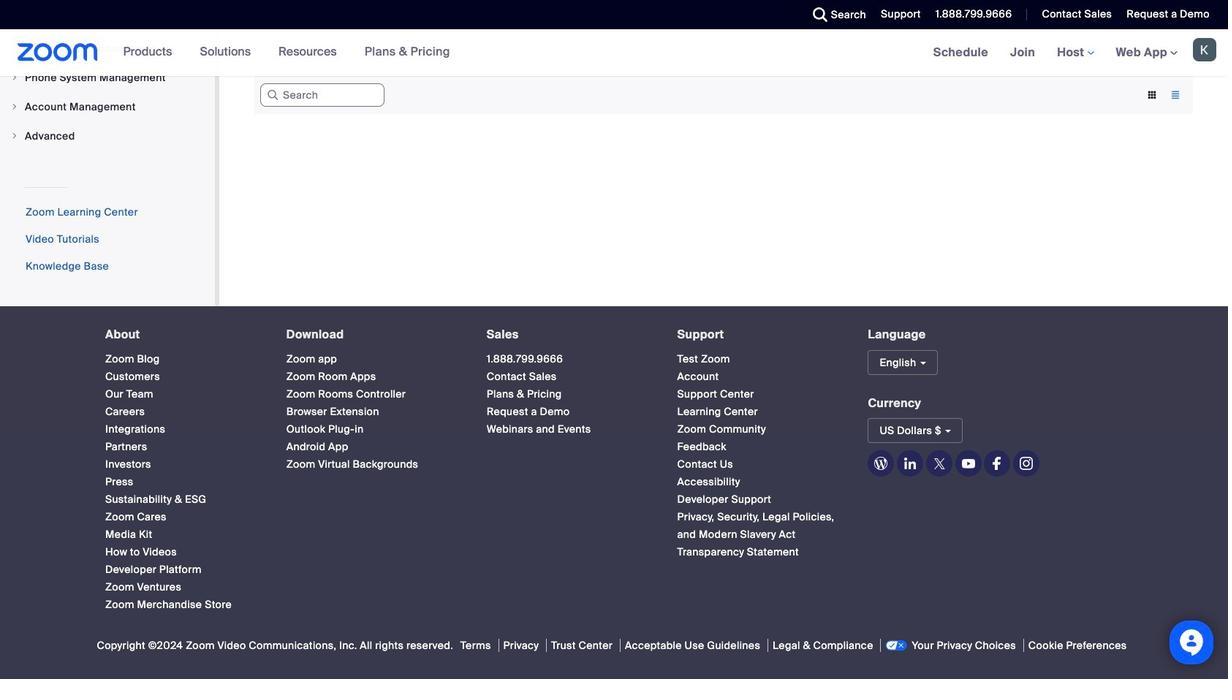 Task type: locate. For each thing, give the bounding box(es) containing it.
meetings navigation
[[923, 29, 1229, 77]]

list mode, selected image
[[1165, 89, 1188, 102]]

2 right image from the top
[[10, 102, 19, 111]]

3 heading from the left
[[487, 328, 651, 341]]

0 vertical spatial menu item
[[0, 64, 215, 91]]

1 vertical spatial right image
[[10, 102, 19, 111]]

admin menu menu
[[0, 0, 215, 151]]

menu item
[[0, 64, 215, 91], [0, 93, 215, 121], [0, 122, 215, 150]]

2 vertical spatial menu item
[[0, 122, 215, 150]]

3 right image from the top
[[10, 132, 19, 140]]

2 menu item from the top
[[0, 93, 215, 121]]

right image
[[10, 73, 19, 82], [10, 102, 19, 111], [10, 132, 19, 140]]

2 heading from the left
[[287, 328, 461, 341]]

heading
[[105, 328, 260, 341], [287, 328, 461, 341], [487, 328, 651, 341], [678, 328, 842, 341]]

0 vertical spatial right image
[[10, 73, 19, 82]]

2 vertical spatial right image
[[10, 132, 19, 140]]

1 heading from the left
[[105, 328, 260, 341]]

1 vertical spatial menu item
[[0, 93, 215, 121]]

grid mode, not selected image
[[1141, 89, 1165, 102]]

banner
[[0, 29, 1229, 77]]



Task type: vqa. For each thing, say whether or not it's contained in the screenshot.
1st right icon from the top
yes



Task type: describe. For each thing, give the bounding box(es) containing it.
zoom logo image
[[18, 43, 98, 61]]

profile picture image
[[1194, 38, 1217, 61]]

Search text field
[[260, 84, 385, 107]]

product information navigation
[[112, 29, 462, 76]]

1 menu item from the top
[[0, 64, 215, 91]]

1 right image from the top
[[10, 73, 19, 82]]

3 menu item from the top
[[0, 122, 215, 150]]

4 heading from the left
[[678, 328, 842, 341]]



